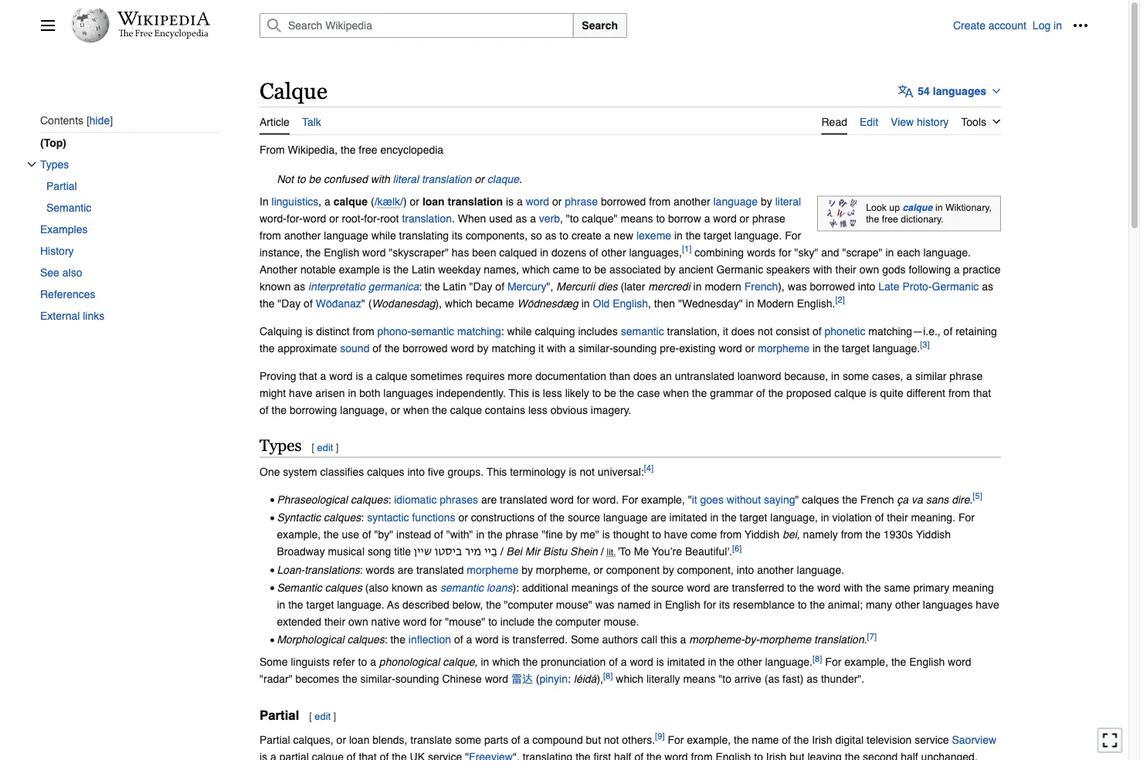 Task type: locate. For each thing, give the bounding box(es) containing it.
1 for- from the left
[[287, 212, 303, 224]]

1 vertical spatial morpheme
[[467, 563, 518, 576]]

morpheme down בַיי
[[467, 563, 518, 576]]

( inside in linguistics , a calque ( / k æ l k / ) or loan translation is a word or phrase borrowed from another language by literal word-for-word or root-for-root translation . when used as a verb
[[371, 195, 374, 208]]

for example, the english word "radar" becomes the similar-sounding chinese word
[[260, 656, 971, 685]]

musical
[[328, 545, 365, 558]]

native
[[371, 615, 400, 628]]

0 horizontal spatial does
[[633, 370, 657, 382]]

some
[[843, 370, 869, 382], [455, 733, 481, 746]]

0 horizontal spatial germanic
[[716, 263, 763, 275]]

with inside note
[[371, 173, 390, 185]]

are
[[481, 493, 497, 506], [651, 511, 666, 524], [398, 563, 413, 576], [713, 581, 729, 594]]

[9] link
[[655, 732, 665, 741]]

for down the component, at the right bottom
[[704, 598, 716, 611]]

when down an
[[663, 387, 689, 399]]

edit link up classifies at the left of page
[[317, 442, 333, 454]]

雷达
[[511, 671, 533, 687]]

as
[[387, 598, 399, 611]]

yiddish inside , namely from the 1930s yiddish broadway musical song title
[[916, 528, 951, 541]]

morpheme inside the morphological calques : the inflection of a word is transferred. some authors call this a morpheme-by-morpheme translation . [7]
[[759, 633, 811, 646]]

0 horizontal spatial other
[[601, 246, 626, 258]]

0 horizontal spatial borrowed
[[403, 342, 448, 354]]

or inside partial calques, or loan blends, translate some parts of a compound but not others. [9] for example, the name of the irish digital television service saorview
[[336, 733, 346, 746]]

english inside wōđanaz " ( wodanesdag ), which became wōdnesdæg in old english , then "wednesday" in modern english. [2]
[[613, 297, 648, 309]]

for
[[785, 229, 801, 241], [622, 493, 638, 506], [959, 511, 975, 524], [825, 656, 841, 668], [668, 733, 684, 746]]

calques,
[[293, 733, 333, 746]]

the inside combining words for "sky" and "scrape" in each language. another notable example is the latin weekday names, which came to be associated by ancient germanic speakers with their own gods following a practice known as
[[394, 263, 409, 275]]

target inside or constructions of the source language are imitated in the target language, in violation of their meaning. for example, the use of "by" instead of "with" in the phrase "fine by me" is thought to have come from yiddish
[[740, 511, 767, 524]]

1 vertical spatial its
[[719, 598, 730, 611]]

1 vertical spatial ]
[[333, 710, 336, 722]]

goes
[[700, 493, 724, 506]]

2 horizontal spatial "
[[795, 493, 799, 506]]

the left animal;
[[810, 598, 825, 611]]

or inside or constructions of the source language are imitated in the target language, in violation of their meaning. for example, the use of "by" instead of "with" in the phrase "fine by me" is thought to have come from yiddish
[[458, 511, 468, 524]]

calque element
[[260, 135, 1001, 760]]

( left æ
[[371, 195, 374, 208]]

by inside in linguistics , a calque ( / k æ l k / ) or loan translation is a word or phrase borrowed from another language by literal word-for-word or root-for-root translation . when used as a verb
[[761, 195, 772, 208]]

language. up fast)
[[765, 656, 813, 668]]

read link
[[821, 106, 847, 135]]

the free encyclopedia image
[[119, 29, 209, 39]]

matching inside sound of the borrowed word by matching it with a similar-sounding pre-existing word or morpheme in the target language. [3]
[[492, 342, 535, 354]]

calque up both
[[376, 370, 407, 382]]

1 vertical spatial some
[[455, 733, 481, 746]]

log in and more options image
[[1073, 18, 1088, 33]]

note containing not to be confused with
[[260, 170, 1001, 187]]

sound link
[[340, 342, 370, 354]]

known up as on the bottom left
[[392, 581, 423, 594]]

calque up dictionary.
[[903, 202, 933, 213]]

0 horizontal spatial when
[[403, 404, 429, 416]]

calques for phraseological calques : idiomatic phrases are translated word for word. for example, " it goes without saying " calques the french ça va sans dire . [5]
[[351, 493, 388, 506]]

as inside , "to calque" means to borrow a word or phrase from another language while translating its components, so as to create a new
[[545, 229, 556, 241]]

1 horizontal spatial some
[[843, 370, 869, 382]]

are down 'title'
[[398, 563, 413, 576]]

free inside in wiktionary, the free dictionary.
[[882, 214, 898, 225]]

became
[[476, 297, 514, 309]]

0 vertical spatial edit
[[317, 442, 333, 454]]

1 horizontal spatial latin
[[443, 280, 466, 292]]

1 vertical spatial [ edit ]
[[309, 710, 336, 722]]

less up "obvious" at the bottom of page
[[543, 387, 562, 399]]

1 horizontal spatial language,
[[770, 511, 818, 524]]

. inside in linguistics , a calque ( / k æ l k / ) or loan translation is a word or phrase borrowed from another language by literal word-for-word or root-for-root translation . when used as a verb
[[452, 212, 455, 224]]

0 horizontal spatial source
[[568, 511, 600, 524]]

1 vertical spatial does
[[633, 370, 657, 382]]

latin down "skyscraper"
[[412, 263, 435, 275]]

1 vertical spatial means
[[683, 673, 716, 685]]

1 vertical spatial was
[[595, 598, 615, 611]]

1 horizontal spatial source
[[651, 581, 684, 594]]

not up the word.
[[580, 465, 595, 478]]

example, right [9]
[[687, 733, 731, 746]]

0 horizontal spatial latin
[[412, 263, 435, 275]]

0 vertical spatial [8]
[[813, 654, 822, 664]]

: for phrases
[[388, 493, 391, 506]]

), down pronunciation
[[597, 673, 603, 685]]

1 horizontal spatial types
[[260, 436, 302, 455]]

1 horizontal spatial semantic
[[277, 581, 322, 594]]

bistu
[[543, 545, 567, 558]]

their inside ): additional meanings of the source word are transferred to the word with the same primary meaning in the target language. as described below, the "computer mouse" was named in english for its resemblance to the animal; many other languages have extended their own native word for "mouse" to include the computer mouse.
[[324, 615, 345, 628]]

2 for- from the left
[[364, 212, 380, 224]]

language. inside sound of the borrowed word by matching it with a similar-sounding pre-existing word or morpheme in the target language. [3]
[[873, 342, 920, 354]]

phono-
[[377, 325, 411, 337]]

modern
[[757, 297, 794, 309]]

0 horizontal spatial [8]
[[603, 671, 613, 681]]

1 horizontal spatial germanic
[[932, 280, 979, 292]]

literal up the ) on the top of page
[[393, 173, 419, 185]]

0 horizontal spatial not
[[580, 465, 595, 478]]

loan-
[[277, 563, 304, 576]]

me
[[634, 545, 649, 558]]

modern
[[705, 280, 741, 292]]

1 horizontal spatial own
[[859, 263, 879, 275]]

came
[[553, 263, 579, 275]]

morpheme inside sound of the borrowed word by matching it with a similar-sounding pre-existing word or morpheme in the target language. [3]
[[758, 342, 810, 354]]

for-
[[287, 212, 303, 224], [364, 212, 380, 224]]

another inside in linguistics , a calque ( / k æ l k / ) or loan translation is a word or phrase borrowed from another language by literal word-for-word or root-for-root translation . when used as a verb
[[674, 195, 710, 208]]

1 vertical spatial language,
[[770, 511, 818, 524]]

lexeme link
[[636, 229, 671, 241]]

latin inside combining words for "sky" and "scrape" in each language. another notable example is the latin weekday names, which came to be associated by ancient germanic speakers with their own gods following a practice known as
[[412, 263, 435, 275]]

target inside sound of the borrowed word by matching it with a similar-sounding pre-existing word or morpheme in the target language. [3]
[[842, 342, 870, 354]]

language inside or constructions of the source language are imitated in the target language, in violation of their meaning. for example, the use of "by" instead of "with" in the phrase "fine by me" is thought to have come from yiddish
[[603, 511, 648, 524]]

language left literal link
[[713, 195, 758, 208]]

be inside combining words for "sky" and "scrape" in each language. another notable example is the latin weekday names, which came to be associated by ancient germanic speakers with their own gods following a practice known as
[[594, 263, 606, 275]]

instead
[[396, 528, 431, 541]]

from
[[260, 143, 285, 156]]

imagery.
[[591, 404, 631, 416]]

sounding inside sound of the borrowed word by matching it with a similar-sounding pre-existing word or morpheme in the target language. [3]
[[613, 342, 657, 354]]

2 horizontal spatial another
[[757, 563, 794, 576]]

be
[[309, 173, 321, 185], [594, 263, 606, 275], [604, 387, 616, 399]]

word inside , "to calque" means to borrow a word or phrase from another language while translating its components, so as to create a new
[[713, 212, 737, 224]]

0 horizontal spatial their
[[324, 615, 345, 628]]

2 horizontal spatial their
[[887, 511, 908, 524]]

some inside partial calques, or loan blends, translate some parts of a compound but not others. [9] for example, the name of the irish digital television service saorview
[[455, 733, 481, 746]]

as inside 雷达 ( pinyin : léidá ), [8] which literally means "to arrive (as fast) as thunder".
[[807, 673, 818, 685]]

language. up the following
[[923, 246, 971, 258]]

in
[[1054, 19, 1062, 32], [935, 202, 943, 213], [674, 229, 683, 241], [540, 246, 549, 258], [885, 246, 894, 258], [693, 280, 702, 292], [581, 297, 590, 309], [746, 297, 754, 309], [813, 342, 821, 354], [831, 370, 840, 382], [348, 387, 356, 399], [710, 511, 719, 524], [821, 511, 829, 524], [476, 528, 485, 541], [277, 598, 285, 611], [654, 598, 662, 611], [481, 656, 489, 668], [708, 656, 716, 668]]

1 horizontal spatial into
[[737, 563, 754, 576]]

word inside the morphological calques : the inflection of a word is transferred. some authors call this a morpheme-by-morpheme translation . [7]
[[475, 633, 499, 646]]

includes
[[578, 325, 618, 337]]

language link
[[713, 195, 758, 208]]

words
[[747, 246, 776, 258], [366, 563, 395, 576]]

"to inside , "to calque" means to borrow a word or phrase from another language while translating its components, so as to create a new
[[566, 212, 579, 224]]

mir
[[525, 545, 540, 558]]

external links link
[[40, 305, 221, 327]]

edit link up "calques,"
[[315, 710, 331, 722]]

calquing
[[535, 325, 575, 337]]

language up the 'thought'
[[603, 511, 648, 524]]

, inside , namely from the 1930s yiddish broadway musical song title
[[797, 528, 800, 541]]

is up both
[[356, 370, 364, 382]]

was inside ): additional meanings of the source word are transferred to the word with the same primary meaning in the target language. as described below, the "computer mouse" was named in english for its resemblance to the animal; many other languages have extended their own native word for "mouse" to include the computer mouse.
[[595, 598, 615, 611]]

for down dire
[[959, 511, 975, 524]]

calques
[[367, 465, 404, 478], [351, 493, 388, 506], [802, 493, 839, 506], [324, 511, 361, 524], [325, 581, 362, 594], [347, 633, 384, 646]]

translation,
[[667, 325, 720, 337]]

calques up syntactic calques : syntactic functions
[[351, 493, 388, 506]]

1 vertical spatial types
[[260, 436, 302, 455]]

with inside ): additional meanings of the source word are transferred to the word with the same primary meaning in the target language. as described below, the "computer mouse" was named in english for its resemblance to the animal; many other languages have extended their own native word for "mouse" to include the computer mouse.
[[844, 581, 863, 594]]

morpheme link
[[758, 342, 810, 354], [467, 563, 518, 576]]

french up modern
[[744, 280, 778, 292]]

calques for syntactic calques : syntactic functions
[[324, 511, 361, 524]]

interpretatio germanica link
[[308, 280, 419, 292]]

2 yiddish from the left
[[916, 528, 951, 541]]

some down computer
[[571, 633, 599, 646]]

other down same
[[895, 598, 920, 611]]

1 vertical spatial sounding
[[395, 673, 439, 685]]

), inside 雷达 ( pinyin : léidá ), [8] which literally means "to arrive (as fast) as thunder".
[[597, 673, 603, 685]]

0 vertical spatial some
[[571, 633, 599, 646]]

from inside in linguistics , a calque ( / k æ l k / ) or loan translation is a word or phrase borrowed from another language by literal word-for-word or root-for-root translation . when used as a verb
[[649, 195, 671, 208]]

latin
[[412, 263, 435, 275], [443, 280, 466, 292]]

wōđanaz link
[[316, 297, 361, 309]]

broadway
[[277, 545, 325, 558]]

1 vertical spatial [8]
[[603, 671, 613, 681]]

the left name
[[734, 733, 749, 746]]

loans
[[487, 581, 512, 594]]

: left léidá
[[568, 673, 571, 685]]

2 vertical spatial borrowed
[[403, 342, 448, 354]]

target inside ): additional meanings of the source word are transferred to the word with the same primary meaning in the target language. as described below, the "computer mouse" was named in english for its resemblance to the animal; many other languages have extended their own native word for "mouse" to include the computer mouse.
[[306, 598, 334, 611]]

language progressive image
[[898, 83, 913, 99]]

translated inside phraseological calques : idiomatic phrases are translated word for word. for example, " it goes without saying " calques the french ça va sans dire . [5]
[[500, 493, 547, 506]]

instance,
[[260, 246, 303, 258]]

account
[[989, 19, 1026, 32]]

1 yiddish from the left
[[745, 528, 780, 541]]

2 horizontal spatial it
[[723, 325, 728, 337]]

it inside sound of the borrowed word by matching it with a similar-sounding pre-existing word or morpheme in the target language. [3]
[[538, 342, 544, 354]]

Search Wikipedia search field
[[260, 13, 573, 38]]

בַיי
[[484, 545, 497, 558]]

translation link
[[402, 212, 452, 224]]

phrase up 'calque"'
[[565, 195, 598, 208]]

that
[[299, 370, 317, 382], [973, 387, 991, 399]]

example
[[339, 263, 380, 275]]

: inside phraseological calques : idiomatic phrases are translated word for word. for example, " it goes without saying " calques the french ça va sans dire . [5]
[[388, 493, 391, 506]]

0 vertical spatial known
[[260, 280, 291, 292]]

ביסטו
[[435, 545, 462, 558]]

is up used
[[506, 195, 514, 208]]

its inside ): additional meanings of the source word are transferred to the word with the same primary meaning in the target language. as described below, the "computer mouse" was named in english for its resemblance to the animal; many other languages have extended their own native word for "mouse" to include the computer mouse.
[[719, 598, 730, 611]]

2 vertical spatial their
[[324, 615, 345, 628]]

another
[[674, 195, 710, 208], [284, 229, 321, 241], [757, 563, 794, 576]]

edit up classifies at the left of page
[[317, 442, 333, 454]]

language inside , "to calque" means to borrow a word or phrase from another language while translating its components, so as to create a new
[[324, 229, 368, 241]]

] for types
[[336, 442, 339, 454]]

to up lexeme
[[656, 212, 665, 224]]

in up 'gods'
[[885, 246, 894, 258]]

namely
[[803, 528, 838, 541]]

note
[[260, 170, 1001, 187]]

0 vertical spatial sounding
[[613, 342, 657, 354]]

[7] link
[[867, 632, 877, 641]]

which inside combining words for "sky" and "scrape" in each language. another notable example is the latin weekday names, which came to be associated by ancient germanic speakers with their own gods following a practice known as
[[522, 263, 550, 275]]

x small image
[[27, 160, 36, 169]]

is right me"
[[602, 528, 610, 541]]

obvious
[[551, 404, 588, 416]]

germanic inside combining words for "sky" and "scrape" in each language. another notable example is the latin weekday names, which came to be associated by ancient germanic speakers with their own gods following a practice known as
[[716, 263, 763, 275]]

borrowing
[[290, 404, 337, 416]]

0 vertical spatial other
[[601, 246, 626, 258]]

into inside one system classifies calques into five groups. this terminology is not universal: [4]
[[407, 465, 425, 478]]

source inside or constructions of the source language are imitated in the target language, in violation of their meaning. for example, the use of "by" instead of "with" in the phrase "fine by me" is thought to have come from yiddish
[[568, 511, 600, 524]]

2 vertical spatial partial
[[260, 733, 290, 746]]

is left quite
[[869, 387, 877, 399]]

0 vertical spatial into
[[858, 280, 875, 292]]

0 vertical spatial source
[[568, 511, 600, 524]]

by inside combining words for "sky" and "scrape" in each language. another notable example is the latin weekday names, which came to be associated by ancient germanic speakers with their own gods following a practice known as
[[664, 263, 676, 275]]

borrowed inside sound of the borrowed word by matching it with a similar-sounding pre-existing word or morpheme in the target language. [3]
[[403, 342, 448, 354]]

which left literally
[[616, 673, 643, 685]]

), up modern
[[778, 280, 785, 292]]

1 vertical spatial similar-
[[360, 673, 395, 685]]

a inside partial calques, or loan blends, translate some parts of a compound but not others. [9] for example, the name of the irish digital television service saorview
[[523, 733, 529, 746]]

own left native
[[348, 615, 368, 628]]

2 vertical spatial it
[[692, 493, 697, 506]]

types down (top)
[[40, 158, 69, 171]]

0 vertical spatial their
[[835, 263, 856, 275]]

morpheme link down בַיי
[[467, 563, 518, 576]]

0 horizontal spatial sounding
[[395, 673, 439, 685]]

some left cases,
[[843, 370, 869, 382]]

which inside 雷达 ( pinyin : léidá ), [8] which literally means "to arrive (as fast) as thunder".
[[616, 673, 643, 685]]

: for inflection
[[384, 633, 387, 646]]

source up me"
[[568, 511, 600, 524]]

matching for it
[[492, 342, 535, 354]]

not inside one system classifies calques into five groups. this terminology is not universal: [4]
[[580, 465, 595, 478]]

authors
[[602, 633, 638, 646]]

the left the use
[[324, 528, 339, 541]]

2 horizontal spatial not
[[758, 325, 773, 337]]

language
[[713, 195, 758, 208], [324, 229, 368, 241], [603, 511, 648, 524]]

for inside partial calques, or loan blends, translate some parts of a compound but not others. [9] for example, the name of the irish digital television service saorview
[[668, 733, 684, 746]]

up
[[889, 202, 900, 213]]

language down root-
[[324, 229, 368, 241]]

0 horizontal spatial its
[[452, 229, 463, 241]]

, inside wōđanaz " ( wodanesdag ), which became wōdnesdæg in old english , then "wednesday" in modern english. [2]
[[648, 297, 651, 309]]

becomes
[[295, 673, 339, 685]]

), inside wōđanaz " ( wodanesdag ), which became wōdnesdæg in old english , then "wednesday" in modern english. [2]
[[435, 297, 442, 309]]

0 horizontal spatial free
[[359, 143, 377, 156]]

( down the interpretatio germanica "link"
[[368, 297, 372, 309]]

[ edit ]
[[312, 442, 339, 454], [309, 710, 336, 722]]

the down 'it goes without saying' link
[[722, 511, 737, 524]]

which inside some linguists refer to a phonological calque , in which the pronunciation of a word is imitated in the other language. [8]
[[492, 656, 520, 668]]

calques down translations
[[325, 581, 362, 594]]

for up inflection link
[[430, 615, 442, 628]]

the down look in the right top of the page
[[866, 214, 879, 225]]

blends,
[[373, 733, 407, 746]]

. inside note
[[519, 173, 522, 185]]

1 horizontal spatial was
[[788, 280, 807, 292]]

1 k from the left
[[377, 195, 383, 208]]

target
[[704, 229, 731, 241], [842, 342, 870, 354], [740, 511, 767, 524], [306, 598, 334, 611]]

Search search field
[[241, 13, 953, 38]]

idiomatic phrases link
[[394, 493, 478, 506]]

one system classifies calques into five groups. this terminology is not universal: [4]
[[260, 464, 654, 478]]

0 horizontal spatial k
[[377, 195, 383, 208]]

0 vertical spatial literal
[[393, 173, 419, 185]]

by up "mercredi"
[[664, 263, 676, 275]]

references
[[40, 288, 95, 300]]

the down calquing
[[260, 342, 275, 354]]

distinct
[[316, 325, 350, 337]]

germanic
[[716, 263, 763, 275], [932, 280, 979, 292]]

own down "scrape" at the right top
[[859, 263, 879, 275]]

2 horizontal spatial into
[[858, 280, 875, 292]]

0 horizontal spatial known
[[260, 280, 291, 292]]

[ edit ] up classifies at the left of page
[[312, 442, 339, 454]]

log in link
[[1033, 19, 1062, 32]]

meaning
[[952, 581, 994, 594]]

word down linguistics link
[[303, 212, 326, 224]]

1 vertical spatial latin
[[443, 280, 466, 292]]

not left consist
[[758, 325, 773, 337]]

calques inside the morphological calques : the inflection of a word is transferred. some authors call this a morpheme-by-morpheme translation . [7]
[[347, 633, 384, 646]]

0 vertical spatial latin
[[412, 263, 435, 275]]

1 vertical spatial language
[[324, 229, 368, 241]]

as right fast)
[[807, 673, 818, 685]]

edit for types
[[317, 442, 333, 454]]

the inside in wiktionary, the free dictionary.
[[866, 214, 879, 225]]

literal translation link
[[393, 173, 472, 185]]

the left 'irish'
[[794, 733, 809, 746]]

1 horizontal spatial for-
[[364, 212, 380, 224]]

0 horizontal spatial types
[[40, 158, 69, 171]]

1 vertical spatial free
[[882, 214, 898, 225]]

semantic inside semantic link
[[46, 202, 91, 214]]

1 vertical spatial morpheme link
[[467, 563, 518, 576]]

similar- inside "for example, the english word "radar" becomes the similar-sounding chinese word"
[[360, 673, 395, 685]]

"to down phrase link at the top of page
[[566, 212, 579, 224]]

0 vertical spatial less
[[543, 387, 562, 399]]

1 horizontal spatial [8] link
[[813, 654, 822, 664]]

54
[[918, 85, 930, 97]]

1 vertical spatial known
[[392, 581, 423, 594]]

have down meaning
[[976, 598, 999, 611]]

english up this
[[665, 598, 701, 611]]

of up named at the bottom right of page
[[621, 581, 630, 594]]

is inside combining words for "sky" and "scrape" in each language. another notable example is the latin weekday names, which came to be associated by ancient germanic speakers with their own gods following a practice known as
[[383, 263, 391, 275]]

"by"
[[374, 528, 393, 541]]

0 horizontal spatial this
[[487, 465, 507, 478]]

so
[[531, 229, 542, 241]]

in inside in wiktionary, the free dictionary.
[[935, 202, 943, 213]]

1 horizontal spatial their
[[835, 263, 856, 275]]

means
[[621, 212, 653, 224], [683, 673, 716, 685]]

1 horizontal spatial this
[[509, 387, 529, 399]]

semantic
[[46, 202, 91, 214], [277, 581, 322, 594]]

0 horizontal spatial own
[[348, 615, 368, 628]]

to inside note
[[297, 173, 306, 185]]

0 vertical spatial "to
[[566, 212, 579, 224]]

claque
[[487, 173, 519, 185]]

a inside sound of the borrowed word by matching it with a similar-sounding pre-existing word or morpheme in the target language. [3]
[[569, 342, 575, 354]]

0 horizontal spatial language,
[[340, 404, 388, 416]]

was down speakers
[[788, 280, 807, 292]]

: up wodanesdag
[[419, 280, 422, 292]]

see also
[[40, 266, 82, 279]]

loan left blends,
[[349, 733, 370, 746]]

0 horizontal spatial "day
[[278, 297, 301, 309]]

another up transferred
[[757, 563, 794, 576]]

0 vertical spatial imitated
[[669, 511, 707, 524]]

0 horizontal spatial yiddish
[[745, 528, 780, 541]]

shein
[[570, 545, 598, 558]]

it down "wednesday"
[[723, 325, 728, 337]]

0 vertical spatial germanic
[[716, 263, 763, 275]]

1 horizontal spatial literal
[[775, 195, 801, 208]]

does down "wednesday"
[[731, 325, 755, 337]]

the down than
[[619, 387, 634, 399]]

not
[[758, 325, 773, 337], [580, 465, 595, 478], [604, 733, 619, 746]]

of inside sound of the borrowed word by matching it with a similar-sounding pre-existing word or morpheme in the target language. [3]
[[373, 342, 382, 354]]

english.
[[797, 297, 835, 309]]

0 horizontal spatial "
[[361, 297, 365, 309]]

as right used
[[516, 212, 527, 224]]

view history link
[[891, 106, 949, 133]]

"day up calquing
[[278, 297, 301, 309]]

[8] up thunder".
[[813, 654, 822, 664]]

1 horizontal spatial yiddish
[[916, 528, 951, 541]]

léidá
[[574, 673, 597, 685]]

languages inside proving that a word is a calque sometimes requires more documentation than does an untranslated loanword because, in some cases, a similar phrase might have arisen in both languages independently. this is less likely to be the case when the grammar of the proposed calque is quite different from that of the borrowing language, or when the calque contains less obvious imagery.
[[383, 387, 433, 399]]

2 vertical spatial into
[[737, 563, 754, 576]]

1 vertical spatial it
[[538, 342, 544, 354]]

matching down became
[[457, 325, 501, 337]]

phono-semantic matching link
[[377, 325, 501, 337]]

: for latin
[[419, 280, 422, 292]]

1 vertical spatial their
[[887, 511, 908, 524]]

languages
[[933, 85, 986, 97], [383, 387, 433, 399], [923, 598, 973, 611]]

or inside , "to calque" means to borrow a word or phrase from another language while translating its components, so as to create a new
[[740, 212, 749, 224]]

french inside phraseological calques : idiomatic phrases are translated word for word. for example, " it goes without saying " calques the french ça va sans dire . [5]
[[860, 493, 894, 506]]

pinyin link
[[539, 673, 568, 685]]

pinyin
[[539, 673, 568, 685]]

a left verb
[[530, 212, 536, 224]]

"with"
[[446, 528, 473, 541]]

semantic inside the calque element
[[277, 581, 322, 594]]

1 horizontal spatial another
[[674, 195, 710, 208]]

of inside the matching—i.e., of retaining the approximate
[[944, 325, 953, 337]]

1 vertical spatial matching
[[492, 342, 535, 354]]

[2] link
[[835, 295, 845, 305]]

[ edit ] for types
[[312, 442, 339, 454]]

own inside combining words for "sky" and "scrape" in each language. another notable example is the latin weekday names, which came to be associated by ancient germanic speakers with their own gods following a practice known as
[[859, 263, 879, 275]]

is up germanica
[[383, 263, 391, 275]]

1 vertical spatial words
[[366, 563, 395, 576]]

word down call
[[630, 656, 653, 668]]

1 horizontal spatial k
[[395, 195, 400, 208]]

0 horizontal spatial another
[[284, 229, 321, 241]]

encyclopedia
[[380, 143, 443, 156]]

0 vertical spatial that
[[299, 370, 317, 382]]

imitated up come
[[669, 511, 707, 524]]

semantic for semantic
[[46, 202, 91, 214]]

1 horizontal spatial other
[[737, 656, 762, 668]]

matching for :
[[457, 325, 501, 337]]

calques inside one system classifies calques into five groups. this terminology is not universal: [4]
[[367, 465, 404, 478]]

you're
[[652, 545, 682, 558]]

own inside ): additional meanings of the source word are transferred to the word with the same primary meaning in the target language. as described below, the "computer mouse" was named in english for its resemblance to the animal; many other languages have extended their own native word for "mouse" to include the computer mouse.
[[348, 615, 368, 628]]

loan up "translation" link
[[422, 195, 445, 208]]

1 horizontal spatial it
[[692, 493, 697, 506]]

component,
[[677, 563, 734, 576]]

have inside proving that a word is a calque sometimes requires more documentation than does an untranslated loanword because, in some cases, a similar phrase might have arisen in both languages independently. this is less likely to be the case when the grammar of the proposed calque is quite different from that of the borrowing language, or when the calque contains less obvious imagery.
[[289, 387, 312, 399]]

named
[[618, 598, 651, 611]]

semantic up examples
[[46, 202, 91, 214]]

is down include
[[502, 633, 509, 646]]

0 vertical spatial semantic
[[46, 202, 91, 214]]

): additional meanings of the source word are transferred to the word with the same primary meaning in the target language. as described below, the "computer mouse" was named in english for its resemblance to the animal; many other languages have extended their own native word for "mouse" to include the computer mouse.
[[277, 581, 999, 628]]

1 horizontal spatial free
[[882, 214, 898, 225]]

mercurii
[[556, 280, 595, 292]]

the inside as the "day of
[[260, 297, 275, 309]]



Task type: describe. For each thing, give the bounding box(es) containing it.
the down loans
[[486, 598, 501, 611]]

(later
[[621, 280, 645, 292]]

verb
[[539, 212, 560, 224]]

the up the 雷达
[[523, 656, 538, 668]]

while inside , "to calque" means to borrow a word or phrase from another language while translating its components, so as to create a new
[[371, 229, 396, 241]]

בַיי מיר ביסטו שיין‬ / bei mir bistu shein / lit. 'to me you're beautiful'. [6]
[[414, 544, 742, 558]]

other inside ): additional meanings of the source word are transferred to the word with the same primary meaning in the target language. as described below, the "computer mouse" was named in english for its resemblance to the animal; many other languages have extended their own native word for "mouse" to include the computer mouse.
[[895, 598, 920, 611]]

transferred.
[[512, 633, 568, 646]]

"scrape"
[[842, 246, 882, 258]]

0 vertical spatial when
[[663, 387, 689, 399]]

/ left æ
[[374, 195, 377, 208]]

following
[[909, 263, 951, 275]]

are inside phraseological calques : idiomatic phrases are translated word for word. for example, " it goes without saying " calques the french ça va sans dire . [5]
[[481, 493, 497, 506]]

calques for semantic calques (also known as semantic loans
[[325, 581, 362, 594]]

use
[[342, 528, 359, 541]]

calque left quite
[[834, 387, 866, 399]]

dies
[[598, 280, 618, 292]]

[4]
[[644, 464, 654, 473]]

the down might
[[272, 404, 287, 416]]

their inside combining words for "sky" and "scrape" in each language. another notable example is the latin weekday names, which came to be associated by ancient germanic speakers with their own gods following a practice known as
[[835, 263, 856, 275]]

both
[[359, 387, 380, 399]]

television
[[867, 733, 912, 746]]

in up מיר
[[476, 528, 485, 541]]

or inside proving that a word is a calque sometimes requires more documentation than does an untranslated loanword because, in some cases, a similar phrase might have arisen in both languages independently. this is less likely to be the case when the grammar of the proposed calque is quite different from that of the borrowing language, or when the calque contains less obvious imagery.
[[391, 404, 400, 416]]

a up "arisen" in the bottom of the page
[[320, 370, 326, 382]]

the up transferred.
[[538, 615, 553, 628]]

word down phono-semantic matching link
[[451, 342, 474, 354]]

calque down "independently."
[[450, 404, 482, 416]]

phrase link
[[565, 195, 598, 208]]

the down weekday
[[425, 280, 440, 292]]

a down authors
[[621, 656, 627, 668]]

calque main content
[[253, 70, 1088, 760]]

( inside wōđanaz " ( wodanesdag ), which became wōdnesdæg in old english , then "wednesday" in modern english. [2]
[[368, 297, 372, 309]]

from inside , "to calque" means to borrow a word or phrase from another language while translating its components, so as to create a new
[[260, 229, 281, 241]]

by down mir
[[521, 563, 533, 576]]

in left old
[[581, 297, 590, 309]]

sound of the borrowed word by matching it with a similar-sounding pre-existing word or morpheme in the target language. [3]
[[340, 340, 930, 354]]

calque"
[[582, 212, 618, 224]]

because,
[[784, 370, 828, 382]]

2 horizontal spatial ),
[[778, 280, 785, 292]]

/ left "lit."
[[601, 545, 604, 558]]

a left word link
[[517, 195, 523, 208]]

resemblance
[[733, 598, 795, 611]]

other inside in the target language. for instance, the english word "skyscraper" has been calqued in dozens of other languages,
[[601, 246, 626, 258]]

a right borrow
[[704, 212, 710, 224]]

come
[[691, 528, 717, 541]]

0 vertical spatial languages
[[933, 85, 986, 97]]

[ edit ] for partial
[[309, 710, 336, 722]]

: for functions
[[361, 511, 364, 524]]

or inside sound of the borrowed word by matching it with a similar-sounding pre-existing word or morpheme in the target language. [3]
[[745, 342, 755, 354]]

word up animal;
[[817, 581, 841, 594]]

1 horizontal spatial known
[[392, 581, 423, 594]]

of right the parts
[[511, 733, 520, 746]]

call
[[641, 633, 657, 646]]

calques for morphological calques : the inflection of a word is transferred. some authors call this a morpheme-by-morpheme translation . [7]
[[347, 633, 384, 646]]

1 vertical spatial that
[[973, 387, 991, 399]]

from wikipedia, the free encyclopedia
[[260, 143, 443, 156]]

the inside , namely from the 1930s yiddish broadway musical song title
[[866, 528, 881, 541]]

translation inside the morphological calques : the inflection of a word is transferred. some authors call this a morpheme-by-morpheme translation . [7]
[[814, 633, 864, 646]]

of right the use
[[362, 528, 371, 541]]

linguistics
[[272, 195, 318, 208]]

service
[[915, 733, 949, 746]]

syntactic
[[367, 511, 409, 524]]

the up [1]
[[686, 229, 701, 241]]

to up the dozens
[[559, 229, 569, 241]]

below,
[[452, 598, 483, 611]]

0 vertical spatial be
[[309, 173, 321, 185]]

in right "because,"
[[831, 370, 840, 382]]

not to be confused with literal translation or claque .
[[277, 173, 522, 185]]

0 vertical spatial types
[[40, 158, 69, 171]]

documentation
[[535, 370, 606, 382]]

a down the "mouse"
[[466, 633, 472, 646]]

of down functions
[[434, 528, 443, 541]]

] for partial
[[333, 710, 336, 722]]

functions
[[412, 511, 455, 524]]

phrase inside or constructions of the source language are imitated in the target language, in violation of their meaning. for example, the use of "by" instead of "with" in the phrase "fine by me" is thought to have come from yiddish
[[506, 528, 539, 541]]

morphological
[[277, 633, 344, 646]]

"wednesday"
[[678, 297, 743, 309]]

sounding inside "for example, the english word "radar" becomes the similar-sounding chinese word"
[[395, 673, 439, 685]]

from inside proving that a word is a calque sometimes requires more documentation than does an untranslated loanword because, in some cases, a similar phrase might have arisen in both languages independently. this is less likely to be the case when the grammar of the proposed calque is quite different from that of the borrowing language, or when the calque contains less obvious imagery.
[[948, 387, 970, 399]]

in down so
[[540, 246, 549, 258]]

to inside some linguists refer to a phonological calque , in which the pronunciation of a word is imitated in the other language. [8]
[[358, 656, 367, 668]]

calque link
[[903, 202, 933, 213]]

to inside combining words for "sky" and "scrape" in each language. another notable example is the latin weekday names, which came to be associated by ancient germanic speakers with their own gods following a practice known as
[[582, 263, 591, 275]]

as up the described
[[426, 581, 437, 594]]

semantic up sound of the borrowed word by matching it with a similar-sounding pre-existing word or morpheme in the target language. [3]
[[621, 325, 664, 337]]

1 vertical spatial when
[[403, 404, 429, 416]]

/ right בַיי
[[500, 545, 503, 558]]

phrase inside proving that a word is a calque sometimes requires more documentation than does an untranslated loanword because, in some cases, a similar phrase might have arisen in both languages independently. this is less likely to be the case when the grammar of the proposed calque is quite different from that of the borrowing language, or when the calque contains less obvious imagery.
[[950, 370, 983, 382]]

extended
[[277, 615, 321, 628]]

language. inside some linguists refer to a phonological calque , in which the pronunciation of a word is imitated in the other language. [8]
[[765, 656, 813, 668]]

compound
[[532, 733, 583, 746]]

cases,
[[872, 370, 903, 382]]

partial calques, or loan blends, translate some parts of a compound but not others. [9] for example, the name of the irish digital television service saorview
[[260, 732, 996, 746]]

it for example,
[[692, 493, 697, 506]]

of inside the morphological calques : the inflection of a word is transferred. some authors call this a morpheme-by-morpheme translation . [7]
[[454, 633, 463, 646]]

history link
[[40, 240, 221, 262]]

the down untranslated
[[692, 387, 707, 399]]

references link
[[40, 283, 221, 305]]

wikipedia image
[[117, 12, 210, 25]]

in down ancient
[[693, 280, 702, 292]]

is up approximate
[[305, 325, 313, 337]]

in right named at the bottom right of page
[[654, 598, 662, 611]]

to left include
[[488, 615, 497, 628]]

, inside , "to calque" means to borrow a word or phrase from another language while translating its components, so as to create a new
[[560, 212, 563, 224]]

edit link
[[860, 106, 878, 133]]

linguistics link
[[272, 195, 318, 208]]

in left both
[[348, 387, 356, 399]]

notable
[[300, 263, 336, 275]]

of up 1930s
[[875, 511, 884, 524]]

to right resemblance
[[798, 598, 807, 611]]

of inside ): additional meanings of the source word are transferred to the word with the same primary meaning in the target language. as described below, the "computer mouse" was named in english for its resemblance to the animal; many other languages have extended their own native word for "mouse" to include the computer mouse.
[[621, 581, 630, 594]]

as inside in linguistics , a calque ( / k æ l k / ) or loan translation is a word or phrase borrowed from another language by literal word-for-word or root-for-root translation . when used as a verb
[[516, 212, 527, 224]]

semantic for matching
[[411, 325, 454, 337]]

calque inside some linguists refer to a phonological calque , in which the pronunciation of a word is imitated in the other language. [8]
[[443, 656, 475, 668]]

edit for partial
[[315, 710, 331, 722]]

pre-
[[660, 342, 679, 354]]

translations
[[304, 563, 360, 576]]

phrase inside , "to calque" means to borrow a word or phrase from another language while translating its components, so as to create a new
[[752, 212, 785, 224]]

literal inside in linguistics , a calque ( / k æ l k / ) or loan translation is a word or phrase borrowed from another language by literal word-for-word or root-for-root translation . when used as a verb
[[775, 195, 801, 208]]

by inside sound of the borrowed word by matching it with a similar-sounding pre-existing word or morpheme in the target language. [3]
[[477, 342, 489, 354]]

personal tools navigation
[[953, 13, 1093, 38]]

translation up when
[[448, 195, 503, 208]]

in down french link
[[746, 297, 754, 309]]

are inside ): additional meanings of the source word are transferred to the word with the same primary meaning in the target language. as described below, the "computer mouse" was named in english for its resemblance to the animal; many other languages have extended their own native word for "mouse" to include the computer mouse.
[[713, 581, 729, 594]]

computer
[[556, 615, 601, 628]]

translation up "translating"
[[402, 212, 452, 224]]

violation
[[832, 511, 872, 524]]

for inside phraseological calques : idiomatic phrases are translated word for word. for example, " it goes without saying " calques the french ça va sans dire . [5]
[[577, 493, 589, 506]]

semantic calques (also known as semantic loans
[[277, 581, 512, 594]]

word link
[[526, 195, 549, 208]]

the down refer
[[342, 673, 357, 685]]

word down the component, at the right bottom
[[687, 581, 710, 594]]

interpretatio
[[308, 280, 365, 292]]

from inside , namely from the 1930s yiddish broadway musical song title
[[841, 528, 863, 541]]

the up "fine
[[550, 511, 565, 524]]

fullscreen image
[[1102, 733, 1118, 748]]

known inside combining words for "sky" and "scrape" in each language. another notable example is the latin weekday names, which came to be associated by ancient germanic speakers with their own gods following a practice known as
[[260, 280, 291, 292]]

tools
[[961, 116, 986, 128]]

word down meaning
[[948, 656, 971, 668]]

are inside or constructions of the source language are imitated in the target language, in violation of their meaning. for example, the use of "by" instead of "with" in the phrase "fine by me" is thought to have come from yiddish
[[651, 511, 666, 524]]

words inside combining words for "sky" and "scrape" in each language. another notable example is the latin weekday names, which came to be associated by ancient germanic speakers with their own gods following a practice known as
[[747, 246, 776, 258]]

combining words for "sky" and "scrape" in each language. another notable example is the latin weekday names, which came to be associated by ancient germanic speakers with their own gods following a practice known as
[[260, 246, 1001, 292]]

some inside proving that a word is a calque sometimes requires more documentation than does an untranslated loanword because, in some cases, a similar phrase might have arisen in both languages independently. this is less likely to be the case when the grammar of the proposed calque is quite different from that of the borrowing language, or when the calque contains less obvious imagery.
[[843, 370, 869, 382]]

loan inside in linguistics , a calque ( / k æ l k / ) or loan translation is a word or phrase borrowed from another language by literal word-for-word or root-for-root translation . when used as a verb
[[422, 195, 445, 208]]

a right this
[[680, 633, 686, 646]]

morpheme,
[[536, 563, 591, 576]]

54 languages
[[918, 85, 986, 97]]

the up many
[[866, 581, 881, 594]]

phrase inside in linguistics , a calque ( / k æ l k / ) or loan translation is a word or phrase borrowed from another language by literal word-for-word or root-for-root translation . when used as a verb
[[565, 195, 598, 208]]

free for dictionary.
[[882, 214, 898, 225]]

menu image
[[40, 18, 56, 33]]

the down phono-
[[385, 342, 400, 354]]

/ right l
[[400, 195, 403, 208]]

[ for types
[[312, 442, 315, 454]]

is inside one system classifies calques into five groups. this terminology is not universal: [4]
[[569, 465, 577, 478]]

calques up the namely
[[802, 493, 839, 506]]

1 horizontal spatial "
[[688, 493, 692, 506]]

1 horizontal spatial while
[[507, 325, 532, 337]]

english inside ): additional meanings of the source word are transferred to the word with the same primary meaning in the target language. as described below, the "computer mouse" was named in english for its resemblance to the animal; many other languages have extended their own native word for "mouse" to include the computer mouse.
[[665, 598, 701, 611]]

borrowed inside in linguistics , a calque ( / k æ l k / ) or loan translation is a word or phrase borrowed from another language by literal word-for-word or root-for-root translation . when used as a verb
[[601, 195, 646, 208]]

0 vertical spatial does
[[731, 325, 755, 337]]

english inside "for example, the english word "radar" becomes the similar-sounding chinese word"
[[909, 656, 945, 668]]

in down goes
[[710, 511, 719, 524]]

consist
[[776, 325, 810, 337]]

for inside or constructions of the source language are imitated in the target language, in violation of their meaning. for example, the use of "by" instead of "with" in the phrase "fine by me" is thought to have come from yiddish
[[959, 511, 975, 524]]

case
[[637, 387, 660, 399]]

english inside in the target language. for instance, the english word "skyscraper" has been calqued in dozens of other languages,
[[324, 246, 359, 258]]

"computer
[[504, 598, 553, 611]]

word inside in the target language. for instance, the english word "skyscraper" has been calqued in dozens of other languages,
[[362, 246, 386, 258]]

semantic for loans
[[440, 581, 484, 594]]

as inside combining words for "sky" and "scrape" in each language. another notable example is the latin weekday names, which came to be associated by ancient germanic speakers with their own gods following a practice known as
[[294, 280, 305, 292]]

loan inside partial calques, or loan blends, translate some parts of a compound but not others. [9] for example, the name of the irish digital television service saorview
[[349, 733, 370, 746]]

: down became
[[501, 325, 504, 337]]

edit link for partial
[[315, 710, 331, 722]]

for inside combining words for "sky" and "scrape" in each language. another notable example is the latin weekday names, which came to be associated by ancient germanic speakers with their own gods following a practice known as
[[779, 246, 791, 258]]

mouse.
[[604, 615, 639, 628]]

partial link
[[46, 175, 221, 197]]

[ for partial
[[309, 710, 312, 722]]

[8] inside some linguists refer to a phonological calque , in which the pronunciation of a word is imitated in the other language. [8]
[[813, 654, 822, 664]]

, inside some linguists refer to a phonological calque , in which the pronunciation of a word is imitated in the other language. [8]
[[475, 656, 478, 668]]

0 horizontal spatial words
[[366, 563, 395, 576]]

word down the described
[[403, 615, 427, 628]]

in up the namely
[[821, 511, 829, 524]]

this inside one system classifies calques into five groups. this terminology is not universal: [4]
[[487, 465, 507, 478]]

of down the loanword
[[756, 387, 765, 399]]

a left similar
[[906, 370, 912, 382]]

translate
[[410, 733, 452, 746]]

quite
[[880, 387, 904, 399]]

[5] link
[[973, 492, 982, 501]]

view history
[[891, 116, 949, 128]]

0 horizontal spatial translated
[[416, 563, 464, 576]]

it for semantic
[[723, 325, 728, 337]]

word inside phraseological calques : idiomatic phrases are translated word for word. for example, " it goes without saying " calques the french ça va sans dire . [5]
[[550, 493, 574, 506]]

2 k from the left
[[395, 195, 400, 208]]

source inside ): additional meanings of the source word are transferred to the word with the same primary meaning in the target language. as described below, the "computer mouse" was named in english for its resemblance to the animal; many other languages have extended their own native word for "mouse" to include the computer mouse.
[[651, 581, 684, 594]]

the up notable
[[306, 246, 321, 258]]

edit link for types
[[317, 442, 333, 454]]

syntactic functions link
[[367, 511, 455, 524]]

in up extended
[[277, 598, 285, 611]]

examples
[[40, 223, 88, 236]]

in inside personal tools navigation
[[1054, 19, 1062, 32]]

the up named at the bottom right of page
[[633, 581, 648, 594]]

wōdnesdæg
[[517, 297, 578, 309]]

example, inside "for example, the english word "radar" becomes the similar-sounding chinese word"
[[844, 656, 888, 668]]

0 vertical spatial not
[[758, 325, 773, 337]]

calquing is distinct from phono-semantic matching : while calquing includes semantic translation, it does not consist of phonetic
[[260, 325, 865, 337]]

a inside combining words for "sky" and "scrape" in each language. another notable example is the latin weekday names, which came to be associated by ancient germanic speakers with their own gods following a practice known as
[[954, 263, 960, 275]]

transferred
[[732, 581, 784, 594]]

proving that a word is a calque sometimes requires more documentation than does an untranslated loanword because, in some cases, a similar phrase might have arisen in both languages independently. this is less likely to be the case when the grammar of the proposed calque is quite different from that of the borrowing language, or when the calque contains less obvious imagery.
[[260, 370, 991, 416]]

"radar"
[[260, 673, 292, 685]]

[8] inside 雷达 ( pinyin : léidá ), [8] which literally means "to arrive (as fast) as thunder".
[[603, 671, 613, 681]]

language. inside combining words for "sky" and "scrape" in each language. another notable example is the latin weekday names, which came to be associated by ancient germanic speakers with their own gods following a practice known as
[[923, 246, 971, 258]]

l
[[392, 195, 395, 208]]

retaining
[[956, 325, 997, 337]]

yiddish inside or constructions of the source language are imitated in the target language, in violation of their meaning. for example, the use of "by" instead of "with" in the phrase "fine by me" is thought to have come from yiddish
[[745, 528, 780, 541]]

linguists
[[291, 656, 330, 668]]

external links
[[40, 310, 104, 322]]

the up confused on the top of page
[[341, 143, 356, 156]]

of right name
[[782, 733, 791, 746]]

example, inside or constructions of the source language are imitated in the target language, in violation of their meaning. for example, the use of "by" instead of "with" in the phrase "fine by me" is thought to have come from yiddish
[[277, 528, 321, 541]]

another inside , "to calque" means to borrow a word or phrase from another language while translating its components, so as to create a new
[[284, 229, 321, 241]]

proposed
[[786, 387, 831, 399]]

the down many
[[891, 656, 906, 668]]

similar- inside sound of the borrowed word by matching it with a similar-sounding pre-existing word or morpheme in the target language. [3]
[[578, 342, 613, 354]]

0 vertical spatial "day
[[469, 280, 492, 292]]

שיין‬
[[414, 545, 497, 558]]

phrases
[[440, 493, 478, 506]]

by down you're
[[663, 563, 674, 576]]

of down names,
[[495, 280, 504, 292]]

æ
[[383, 195, 392, 208]]

to up resemblance
[[787, 581, 796, 594]]

in down morpheme-
[[708, 656, 716, 668]]

weekday
[[438, 263, 481, 275]]

in up [1]
[[674, 229, 683, 241]]

0 horizontal spatial [8] link
[[603, 671, 613, 681]]

example, inside partial calques, or loan blends, translate some parts of a compound but not others. [9] for example, the name of the irish digital television service saorview
[[687, 733, 731, 746]]

language. down the namely
[[797, 563, 844, 576]]

1 horizontal spatial morpheme link
[[758, 342, 810, 354]]

thunder".
[[821, 673, 865, 685]]

have inside or constructions of the source language are imitated in the target language, in violation of their meaning. for example, the use of "by" instead of "with" in the phrase "fine by me" is thought to have come from yiddish
[[664, 528, 688, 541]]

a right refer
[[370, 656, 376, 668]]

of right consist
[[813, 325, 822, 337]]

in inside sound of the borrowed word by matching it with a similar-sounding pre-existing word or morpheme in the target language. [3]
[[813, 342, 821, 354]]

means inside , "to calque" means to borrow a word or phrase from another language while translating its components, so as to create a new
[[621, 212, 653, 224]]

1 vertical spatial borrowed
[[810, 280, 855, 292]]

article
[[260, 116, 290, 128]]

to inside proving that a word is a calque sometimes requires more documentation than does an untranslated loanword because, in some cases, a similar phrase might have arisen in both languages independently. this is less likely to be the case when the grammar of the proposed calque is quite different from that of the borrowing language, or when the calque contains less obvious imagery.
[[592, 387, 601, 399]]

same
[[884, 581, 910, 594]]

semantic for semantic calques (also known as semantic loans
[[277, 581, 322, 594]]

a down confused on the top of page
[[324, 195, 330, 208]]

morphological calques : the inflection of a word is transferred. some authors call this a morpheme-by-morpheme translation . [7]
[[277, 632, 877, 646]]

is down more
[[532, 387, 540, 399]]

a up both
[[367, 370, 373, 382]]

"day inside as the "day of
[[278, 297, 301, 309]]

the down morpheme-
[[719, 656, 734, 668]]

the down sometimes
[[432, 404, 447, 416]]

word right existing
[[719, 342, 742, 354]]

1 vertical spatial partial
[[260, 708, 299, 723]]

the down the loanword
[[768, 387, 783, 399]]

the up extended
[[288, 598, 303, 611]]

wikipedia,
[[288, 143, 338, 156]]

2 vertical spatial another
[[757, 563, 794, 576]]

. inside the morphological calques : the inflection of a word is transferred. some authors call this a morpheme-by-morpheme translation . [7]
[[864, 633, 867, 646]]

in the target language. for instance, the english word "skyscraper" has been calqued in dozens of other languages,
[[260, 229, 801, 258]]

a left new
[[605, 229, 611, 241]]

by-
[[744, 633, 760, 646]]

chinese
[[442, 673, 482, 685]]

of up "fine
[[538, 511, 547, 524]]

1 vertical spatial less
[[528, 404, 548, 416]]

note inside calque main content
[[260, 170, 1001, 187]]

0 vertical spatial partial
[[46, 180, 77, 192]]

without
[[727, 493, 761, 506]]

have inside ): additional meanings of the source word are transferred to the word with the same primary meaning in the target language. as described below, the "computer mouse" was named in english for its resemblance to the animal; many other languages have extended their own native word for "mouse" to include the computer mouse.
[[976, 598, 999, 611]]

partial inside partial calques, or loan blends, translate some parts of a compound but not others. [9] for example, the name of the irish digital television service saorview
[[260, 733, 290, 746]]

in inside combining words for "sky" and "scrape" in each language. another notable example is the latin weekday names, which came to be associated by ancient germanic speakers with their own gods following a practice known as
[[885, 246, 894, 258]]

: inside 雷达 ( pinyin : léidá ), [8] which literally means "to arrive (as fast) as thunder".
[[568, 673, 571, 685]]

free for encyclopedia
[[359, 143, 377, 156]]

create
[[572, 229, 602, 241]]

0 vertical spatial [8] link
[[813, 654, 822, 664]]

0 horizontal spatial french
[[744, 280, 778, 292]]

the down phonetic on the right
[[824, 342, 839, 354]]

gods
[[882, 263, 906, 275]]

)
[[403, 195, 407, 208]]

wōđanaz
[[316, 297, 361, 309]]

the up בַיי
[[488, 528, 503, 541]]

0 horizontal spatial that
[[299, 370, 317, 382]]

external
[[40, 310, 80, 322]]

some inside the morphological calques : the inflection of a word is transferred. some authors call this a morpheme-by-morpheme translation . [7]
[[571, 633, 599, 646]]

of down might
[[260, 404, 269, 416]]

in up chinese
[[481, 656, 489, 668]]

word left the 雷达
[[485, 673, 508, 685]]

examples link
[[40, 219, 221, 240]]

the inside the morphological calques : the inflection of a word is transferred. some authors call this a morpheme-by-morpheme translation . [7]
[[390, 633, 405, 646]]

: for are
[[360, 563, 363, 576]]



Task type: vqa. For each thing, say whether or not it's contained in the screenshot.
calques for Morphological calques : the inflection of a word is transferred. Some authors call this a morpheme-by-morpheme translation . [7]
yes



